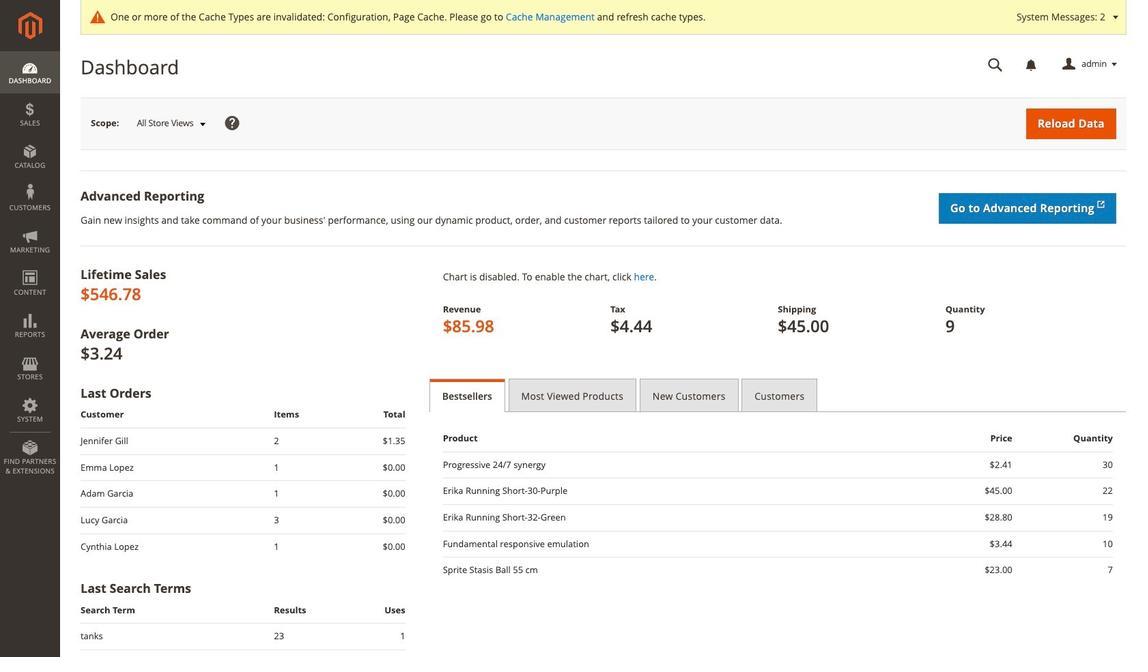 Task type: locate. For each thing, give the bounding box(es) containing it.
tab list
[[429, 379, 1127, 413]]

None text field
[[979, 53, 1013, 77]]

menu bar
[[0, 51, 60, 483]]



Task type: describe. For each thing, give the bounding box(es) containing it.
magento admin panel image
[[18, 12, 42, 40]]



